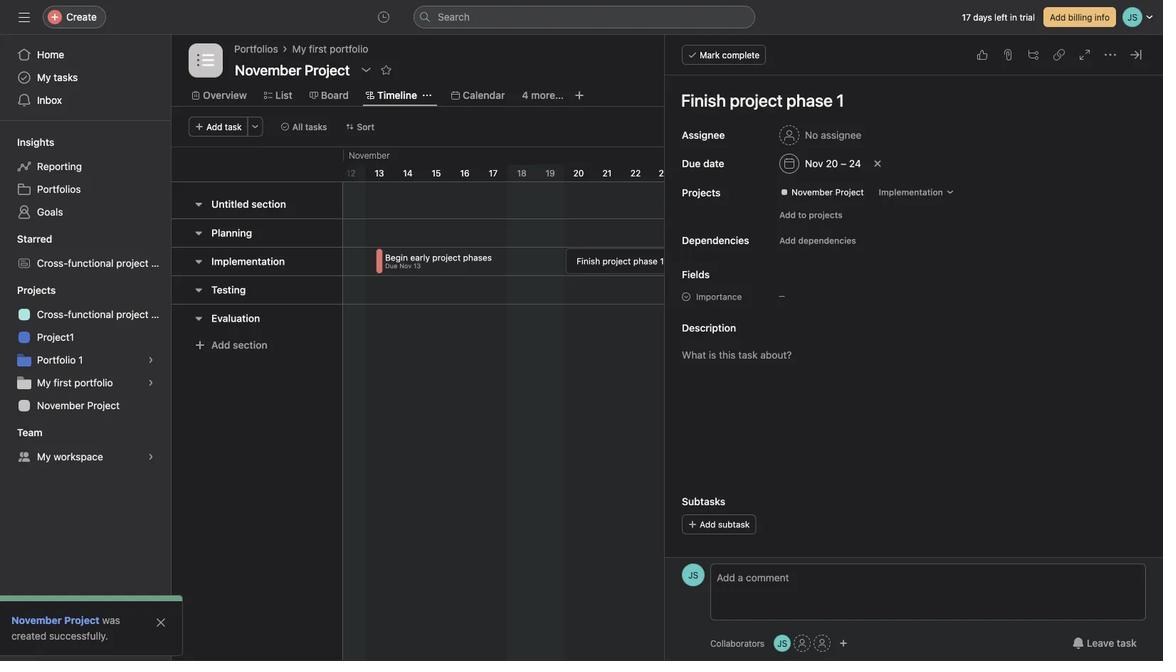Task type: vqa. For each thing, say whether or not it's contained in the screenshot.
Share
no



Task type: describe. For each thing, give the bounding box(es) containing it.
no assignee
[[806, 129, 862, 141]]

no
[[806, 129, 819, 141]]

nov 20 – 24
[[806, 158, 862, 170]]

add subtask
[[700, 520, 750, 530]]

history image
[[378, 11, 390, 23]]

phases
[[463, 253, 492, 263]]

was created successfully.
[[11, 615, 120, 643]]

collapse task list for the section evaluation image
[[193, 313, 204, 324]]

project inside starred element
[[116, 258, 149, 269]]

dependencies
[[799, 236, 857, 246]]

finish project phase 1
[[577, 256, 664, 266]]

team button
[[0, 426, 42, 440]]

main content containing assignee
[[665, 76, 1164, 638]]

2 vertical spatial november project link
[[11, 615, 100, 627]]

section for add section
[[233, 339, 268, 351]]

goals link
[[9, 201, 162, 224]]

november up 12
[[349, 150, 390, 160]]

more…
[[532, 89, 564, 101]]

evaluation
[[212, 313, 260, 324]]

untitled section button
[[212, 192, 286, 217]]

clear due date image
[[874, 160, 882, 168]]

add for add dependencies
[[780, 236, 796, 246]]

functional for 2nd cross-functional project plan link
[[68, 309, 114, 321]]

project inside dialog
[[836, 187, 864, 197]]

due date
[[682, 158, 725, 170]]

1 vertical spatial js button
[[774, 635, 791, 652]]

close details image
[[1131, 49, 1143, 61]]

complete
[[723, 50, 760, 60]]

1 horizontal spatial my first portfolio link
[[293, 41, 369, 57]]

0 likes. click to like this task image
[[977, 49, 989, 61]]

tasks for all tasks
[[305, 122, 327, 132]]

leave
[[1088, 638, 1115, 650]]

1 vertical spatial november project link
[[9, 395, 162, 417]]

begin early project phases due nov 13
[[385, 253, 492, 270]]

13 inside begin early project phases due nov 13
[[414, 262, 421, 270]]

team
[[17, 427, 42, 439]]

trial
[[1020, 12, 1036, 22]]

mark complete button
[[682, 45, 767, 65]]

1 horizontal spatial first
[[309, 43, 327, 55]]

billing
[[1069, 12, 1093, 22]]

starred
[[17, 233, 52, 245]]

calendar link
[[452, 88, 505, 103]]

2 vertical spatial project
[[64, 615, 100, 627]]

untitled
[[212, 198, 249, 210]]

mark
[[700, 50, 720, 60]]

4 more… button
[[522, 88, 564, 103]]

cross-functional project plan link inside starred element
[[9, 252, 171, 275]]

add task
[[207, 122, 242, 132]]

attachments: add a file to this task, finish project phase 1 image
[[1003, 49, 1014, 61]]

add to projects button
[[774, 205, 850, 225]]

november inside the "finish project phase 1" dialog
[[792, 187, 833, 197]]

global element
[[0, 35, 171, 120]]

november inside projects element
[[37, 400, 84, 412]]

insights element
[[0, 130, 171, 227]]

importance
[[697, 292, 742, 302]]

add for add billing info
[[1051, 12, 1067, 22]]

0 vertical spatial my first portfolio
[[293, 43, 369, 55]]

see details, portfolio 1 image
[[147, 356, 155, 365]]

overview link
[[192, 88, 247, 103]]

no assignee button
[[774, 123, 869, 148]]

home link
[[9, 43, 162, 66]]

all
[[292, 122, 303, 132]]

23
[[659, 168, 670, 178]]

to
[[799, 210, 807, 220]]

invite button
[[14, 630, 75, 656]]

17 days left in trial
[[963, 12, 1036, 22]]

days
[[974, 12, 993, 22]]

all tasks
[[292, 122, 327, 132]]

phase
[[634, 256, 658, 266]]

my inside my tasks link
[[37, 72, 51, 83]]

add dependencies button
[[774, 231, 863, 251]]

due
[[385, 262, 398, 270]]

cross- for cross-functional project plan link inside the starred element
[[37, 258, 68, 269]]

inbox link
[[9, 89, 162, 112]]

teams element
[[0, 420, 171, 472]]

add for add subtask
[[700, 520, 716, 530]]

nov inside the "finish project phase 1" dialog
[[806, 158, 824, 170]]

show options image
[[361, 64, 372, 76]]

plan for cross-functional project plan link inside the starred element
[[151, 258, 171, 269]]

assignee
[[821, 129, 862, 141]]

0 vertical spatial js
[[689, 571, 699, 581]]

dependencies
[[682, 235, 750, 246]]

november project inside projects element
[[37, 400, 120, 412]]

fields
[[682, 269, 710, 281]]

0 vertical spatial js button
[[682, 564, 705, 587]]

list link
[[264, 88, 293, 103]]

add for add to projects
[[780, 210, 796, 220]]

leave task
[[1088, 638, 1138, 650]]

finish project phase 1 dialog
[[665, 35, 1164, 662]]

testing button
[[212, 277, 246, 303]]

1 vertical spatial project
[[87, 400, 120, 412]]

leave task button
[[1064, 631, 1147, 657]]

list image
[[197, 52, 214, 69]]

finish
[[577, 256, 601, 266]]

subtasks
[[682, 496, 726, 508]]

implementation button
[[873, 182, 962, 202]]

1 horizontal spatial portfolios link
[[234, 41, 278, 57]]

—
[[779, 292, 786, 300]]

4 more…
[[522, 89, 564, 101]]

projects element
[[0, 278, 171, 420]]

14
[[403, 168, 413, 178]]

implementation inside popup button
[[879, 187, 944, 197]]

my up list
[[293, 43, 306, 55]]

search
[[438, 11, 470, 23]]

cross- for 2nd cross-functional project plan link
[[37, 309, 68, 321]]

project inside begin early project phases due nov 13
[[433, 253, 461, 263]]

add billing info button
[[1044, 7, 1117, 27]]

invite
[[40, 637, 66, 649]]

21
[[603, 168, 612, 178]]

early
[[411, 253, 430, 263]]

workspace
[[54, 451, 103, 463]]

0 vertical spatial portfolios
[[234, 43, 278, 55]]

4
[[522, 89, 529, 101]]

subtask
[[719, 520, 750, 530]]

create button
[[43, 6, 106, 28]]

–
[[841, 158, 847, 170]]

timeline link
[[366, 88, 417, 103]]

add task button
[[189, 117, 248, 137]]

created
[[11, 631, 46, 643]]

hide sidebar image
[[19, 11, 30, 23]]

info
[[1095, 12, 1110, 22]]



Task type: locate. For each thing, give the bounding box(es) containing it.
plan left collapse task list for the section evaluation icon
[[151, 309, 171, 321]]

2 plan from the top
[[151, 309, 171, 321]]

2 cross- from the top
[[37, 309, 68, 321]]

1 horizontal spatial tasks
[[305, 122, 327, 132]]

cross-functional project plan link down goals link
[[9, 252, 171, 275]]

add to projects
[[780, 210, 843, 220]]

search list box
[[414, 6, 756, 28]]

add down overview 'link'
[[207, 122, 223, 132]]

cross-functional project plan
[[37, 258, 171, 269], [37, 309, 171, 321]]

reporting
[[37, 161, 82, 172]]

nov down no at the right top
[[806, 158, 824, 170]]

more actions image
[[251, 123, 260, 131]]

my workspace
[[37, 451, 103, 463]]

copy task link image
[[1054, 49, 1066, 61]]

task
[[225, 122, 242, 132], [1118, 638, 1138, 650]]

add down subtasks
[[700, 520, 716, 530]]

1 horizontal spatial task
[[1118, 638, 1138, 650]]

cross-functional project plan inside starred element
[[37, 258, 171, 269]]

20 right 19
[[574, 168, 584, 178]]

17 for 17 days left in trial
[[963, 12, 972, 22]]

1 vertical spatial portfolios link
[[9, 178, 162, 201]]

november project up the teams element on the bottom left of page
[[37, 400, 120, 412]]

1 vertical spatial tasks
[[305, 122, 327, 132]]

see details, my first portfolio image
[[147, 379, 155, 387]]

1 horizontal spatial 13
[[414, 262, 421, 270]]

november project inside the "finish project phase 1" dialog
[[792, 187, 864, 197]]

add for add section
[[212, 339, 230, 351]]

insights
[[17, 136, 54, 148]]

cross- down starred
[[37, 258, 68, 269]]

evaluation button
[[212, 306, 260, 332]]

add section
[[212, 339, 268, 351]]

november up created on the left of page
[[11, 615, 62, 627]]

implementation down the clear due date "image" in the top of the page
[[879, 187, 944, 197]]

js button
[[682, 564, 705, 587], [774, 635, 791, 652]]

20 inside the "finish project phase 1" dialog
[[827, 158, 839, 170]]

project right finish
[[603, 256, 631, 266]]

0 vertical spatial nov
[[806, 158, 824, 170]]

my first portfolio link down portfolio 1
[[9, 372, 162, 395]]

1 vertical spatial task
[[1118, 638, 1138, 650]]

project1 link
[[9, 326, 162, 349]]

1 vertical spatial portfolios
[[37, 183, 81, 195]]

1 vertical spatial portfolio
[[74, 377, 113, 389]]

collaborators
[[711, 639, 765, 649]]

tasks inside global element
[[54, 72, 78, 83]]

starred button
[[0, 232, 52, 246]]

add dependencies
[[780, 236, 857, 246]]

add left billing
[[1051, 12, 1067, 22]]

2 functional from the top
[[68, 309, 114, 321]]

sort
[[357, 122, 375, 132]]

add
[[1051, 12, 1067, 22], [207, 122, 223, 132], [780, 210, 796, 220], [780, 236, 796, 246], [212, 339, 230, 351], [700, 520, 716, 530]]

1 vertical spatial my first portfolio
[[37, 377, 113, 389]]

task left more actions image
[[225, 122, 242, 132]]

Task Name text field
[[672, 84, 1147, 117]]

my tasks link
[[9, 66, 162, 89]]

project up 'see details, portfolio 1' image at the bottom left of the page
[[116, 309, 149, 321]]

add to starred image
[[381, 64, 392, 76]]

projects button
[[0, 284, 56, 298]]

1 cross- from the top
[[37, 258, 68, 269]]

0 vertical spatial cross-
[[37, 258, 68, 269]]

0 vertical spatial implementation
[[879, 187, 944, 197]]

implementation button
[[212, 249, 285, 275]]

16
[[460, 168, 470, 178]]

portfolios link down reporting on the left
[[9, 178, 162, 201]]

my first portfolio link up show options image
[[293, 41, 369, 57]]

my first portfolio up show options image
[[293, 43, 369, 55]]

see details, my workspace image
[[147, 453, 155, 462]]

0 vertical spatial section
[[252, 198, 286, 210]]

0 horizontal spatial task
[[225, 122, 242, 132]]

section inside button
[[233, 339, 268, 351]]

portfolio
[[330, 43, 369, 55], [74, 377, 113, 389]]

1 horizontal spatial 17
[[963, 12, 972, 22]]

1 horizontal spatial portfolios
[[234, 43, 278, 55]]

my first portfolio inside projects element
[[37, 377, 113, 389]]

add inside button
[[212, 339, 230, 351]]

implementation
[[879, 187, 944, 197], [212, 256, 285, 267]]

section down evaluation button
[[233, 339, 268, 351]]

november project link up invite
[[11, 615, 100, 627]]

first
[[309, 43, 327, 55], [54, 377, 72, 389]]

1 vertical spatial first
[[54, 377, 72, 389]]

0 vertical spatial november project
[[792, 187, 864, 197]]

portfolio down portfolio 1 link on the left bottom of page
[[74, 377, 113, 389]]

home
[[37, 49, 64, 61]]

left
[[995, 12, 1008, 22]]

cross-functional project plan inside projects element
[[37, 309, 171, 321]]

add tab image
[[574, 90, 586, 101]]

1 cross-functional project plan link from the top
[[9, 252, 171, 275]]

project left collapse task list for the section implementation "image"
[[116, 258, 149, 269]]

0 horizontal spatial 17
[[489, 168, 498, 178]]

0 vertical spatial functional
[[68, 258, 114, 269]]

0 horizontal spatial my first portfolio link
[[9, 372, 162, 395]]

1 down project1 link
[[79, 354, 83, 366]]

november project link up the teams element on the bottom left of page
[[9, 395, 162, 417]]

project down 24
[[836, 187, 864, 197]]

0 vertical spatial project
[[836, 187, 864, 197]]

functional up project1 link
[[68, 309, 114, 321]]

0 horizontal spatial 20
[[574, 168, 584, 178]]

2 cross-functional project plan link from the top
[[9, 303, 171, 326]]

assignee
[[682, 129, 725, 141]]

1 horizontal spatial implementation
[[879, 187, 944, 197]]

november project link inside the "finish project phase 1" dialog
[[775, 185, 870, 199]]

0 horizontal spatial portfolios
[[37, 183, 81, 195]]

november
[[349, 150, 390, 160], [792, 187, 833, 197], [37, 400, 84, 412], [11, 615, 62, 627]]

add for add task
[[207, 122, 223, 132]]

0 horizontal spatial portfolio
[[74, 377, 113, 389]]

0 horizontal spatial 13
[[375, 168, 384, 178]]

project up the teams element on the bottom left of page
[[87, 400, 120, 412]]

goals
[[37, 206, 63, 218]]

nov inside begin early project phases due nov 13
[[400, 262, 412, 270]]

calendar
[[463, 89, 505, 101]]

1 vertical spatial nov
[[400, 262, 412, 270]]

0 vertical spatial tasks
[[54, 72, 78, 83]]

main content
[[665, 76, 1164, 638]]

my down portfolio
[[37, 377, 51, 389]]

1 functional from the top
[[68, 258, 114, 269]]

create
[[66, 11, 97, 23]]

add or remove collaborators image
[[840, 640, 848, 648]]

17 for 17
[[489, 168, 498, 178]]

in
[[1011, 12, 1018, 22]]

1 plan from the top
[[151, 258, 171, 269]]

all tasks button
[[275, 117, 334, 137]]

— button
[[774, 286, 859, 306]]

js
[[689, 571, 699, 581], [778, 639, 788, 649]]

0 vertical spatial 1
[[660, 256, 664, 266]]

functional down goals link
[[68, 258, 114, 269]]

first up board link
[[309, 43, 327, 55]]

portfolios down reporting on the left
[[37, 183, 81, 195]]

my tasks
[[37, 72, 78, 83]]

0 vertical spatial plan
[[151, 258, 171, 269]]

tasks down home
[[54, 72, 78, 83]]

1 vertical spatial 17
[[489, 168, 498, 178]]

projects inside dropdown button
[[17, 285, 56, 296]]

1 vertical spatial section
[[233, 339, 268, 351]]

my inside projects element
[[37, 377, 51, 389]]

add down add to projects button
[[780, 236, 796, 246]]

implementation down planning button
[[212, 256, 285, 267]]

section for untitled section
[[252, 198, 286, 210]]

november project link
[[775, 185, 870, 199], [9, 395, 162, 417], [11, 615, 100, 627]]

november up team on the left bottom of the page
[[37, 400, 84, 412]]

begin
[[385, 253, 408, 263]]

0 horizontal spatial my first portfolio
[[37, 377, 113, 389]]

collapse task list for the section planning image
[[193, 228, 204, 239]]

1 horizontal spatial 20
[[827, 158, 839, 170]]

1 vertical spatial projects
[[17, 285, 56, 296]]

plan for 2nd cross-functional project plan link
[[151, 309, 171, 321]]

mark complete
[[700, 50, 760, 60]]

section
[[252, 198, 286, 210], [233, 339, 268, 351]]

portfolio 1 link
[[9, 349, 162, 372]]

1 vertical spatial 1
[[79, 354, 83, 366]]

my first portfolio down portfolio 1 link on the left bottom of page
[[37, 377, 113, 389]]

17 left days on the top right of the page
[[963, 12, 972, 22]]

None text field
[[232, 57, 354, 83]]

plan inside starred element
[[151, 258, 171, 269]]

1 horizontal spatial 1
[[660, 256, 664, 266]]

20 left –
[[827, 158, 839, 170]]

0 vertical spatial 13
[[375, 168, 384, 178]]

cross-functional project plan down goals link
[[37, 258, 171, 269]]

js down add subtask button
[[689, 571, 699, 581]]

november project up invite
[[11, 615, 100, 627]]

17 right 16
[[489, 168, 498, 178]]

js button down add subtask button
[[682, 564, 705, 587]]

my inside the teams element
[[37, 451, 51, 463]]

19
[[546, 168, 555, 178]]

project right the early
[[433, 253, 461, 263]]

plan inside projects element
[[151, 309, 171, 321]]

collapse task list for the section testing image
[[193, 285, 204, 296]]

tasks inside dropdown button
[[305, 122, 327, 132]]

section right untitled
[[252, 198, 286, 210]]

section inside button
[[252, 198, 286, 210]]

0 vertical spatial portfolio
[[330, 43, 369, 55]]

1 vertical spatial cross-
[[37, 309, 68, 321]]

add billing info
[[1051, 12, 1110, 22]]

js right collaborators
[[778, 639, 788, 649]]

js button right collaborators
[[774, 635, 791, 652]]

cross- inside projects element
[[37, 309, 68, 321]]

portfolios link up list link
[[234, 41, 278, 57]]

13
[[375, 168, 384, 178], [414, 262, 421, 270]]

sort button
[[339, 117, 381, 137]]

functional for cross-functional project plan link inside the starred element
[[68, 258, 114, 269]]

projects inside the "finish project phase 1" dialog
[[682, 187, 721, 199]]

project
[[433, 253, 461, 263], [603, 256, 631, 266], [116, 258, 149, 269], [116, 309, 149, 321]]

1 horizontal spatial my first portfolio
[[293, 43, 369, 55]]

cross- up project1
[[37, 309, 68, 321]]

project
[[836, 187, 864, 197], [87, 400, 120, 412], [64, 615, 100, 627]]

1 vertical spatial my first portfolio link
[[9, 372, 162, 395]]

0 vertical spatial task
[[225, 122, 242, 132]]

1 vertical spatial plan
[[151, 309, 171, 321]]

1 vertical spatial cross-functional project plan
[[37, 309, 171, 321]]

tab actions image
[[423, 91, 432, 100]]

0 vertical spatial first
[[309, 43, 327, 55]]

0 horizontal spatial 1
[[79, 354, 83, 366]]

testing
[[212, 284, 246, 296]]

cross-functional project plan link up project1
[[9, 303, 171, 326]]

projects up project1
[[17, 285, 56, 296]]

my up the inbox
[[37, 72, 51, 83]]

1 inside projects element
[[79, 354, 83, 366]]

functional inside projects element
[[68, 309, 114, 321]]

13 right 'begin'
[[414, 262, 421, 270]]

projects down due date
[[682, 187, 721, 199]]

portfolios
[[234, 43, 278, 55], [37, 183, 81, 195]]

collapse task list for the section untitled section image
[[193, 199, 204, 210]]

0 vertical spatial november project link
[[775, 185, 870, 199]]

november project link up 'projects'
[[775, 185, 870, 199]]

0 vertical spatial cross-functional project plan link
[[9, 252, 171, 275]]

12
[[347, 168, 356, 178]]

1 vertical spatial functional
[[68, 309, 114, 321]]

task for add task
[[225, 122, 242, 132]]

starred element
[[0, 227, 171, 278]]

1 horizontal spatial nov
[[806, 158, 824, 170]]

add subtask button
[[682, 515, 757, 535]]

1 vertical spatial implementation
[[212, 256, 285, 267]]

task right leave
[[1118, 638, 1138, 650]]

portfolio
[[37, 354, 76, 366]]

full screen image
[[1080, 49, 1091, 61]]

1 horizontal spatial js button
[[774, 635, 791, 652]]

untitled section
[[212, 198, 286, 210]]

collapse task list for the section implementation image
[[193, 256, 204, 267]]

project up successfully.
[[64, 615, 100, 627]]

1 vertical spatial 13
[[414, 262, 421, 270]]

0 horizontal spatial projects
[[17, 285, 56, 296]]

task inside button
[[225, 122, 242, 132]]

18
[[517, 168, 527, 178]]

0 horizontal spatial nov
[[400, 262, 412, 270]]

reporting link
[[9, 155, 162, 178]]

1 horizontal spatial js
[[778, 639, 788, 649]]

task for leave task
[[1118, 638, 1138, 650]]

was
[[102, 615, 120, 627]]

task inside button
[[1118, 638, 1138, 650]]

description
[[682, 322, 737, 334]]

2 cross-functional project plan from the top
[[37, 309, 171, 321]]

november up add to projects button
[[792, 187, 833, 197]]

close image
[[155, 618, 167, 629]]

more actions for this task image
[[1106, 49, 1117, 61]]

my down team on the left bottom of the page
[[37, 451, 51, 463]]

board link
[[310, 88, 349, 103]]

0 vertical spatial 17
[[963, 12, 972, 22]]

0 horizontal spatial portfolios link
[[9, 178, 162, 201]]

portfolio up show options image
[[330, 43, 369, 55]]

tasks right the all
[[305, 122, 327, 132]]

cross-functional project plan up project1 link
[[37, 309, 171, 321]]

tasks
[[54, 72, 78, 83], [305, 122, 327, 132]]

add down evaluation button
[[212, 339, 230, 351]]

nov right due
[[400, 262, 412, 270]]

functional inside starred element
[[68, 258, 114, 269]]

project inside projects element
[[116, 309, 149, 321]]

search button
[[414, 6, 756, 28]]

1 vertical spatial js
[[778, 639, 788, 649]]

november project up 'projects'
[[792, 187, 864, 197]]

insights button
[[0, 135, 54, 150]]

0 horizontal spatial js
[[689, 571, 699, 581]]

0 horizontal spatial first
[[54, 377, 72, 389]]

1 vertical spatial november project
[[37, 400, 120, 412]]

board
[[321, 89, 349, 101]]

portfolios inside insights element
[[37, 183, 81, 195]]

2 vertical spatial november project
[[11, 615, 100, 627]]

cross- inside starred element
[[37, 258, 68, 269]]

portfolio inside projects element
[[74, 377, 113, 389]]

overview
[[203, 89, 247, 101]]

1 vertical spatial cross-functional project plan link
[[9, 303, 171, 326]]

0 horizontal spatial implementation
[[212, 256, 285, 267]]

portfolio 1
[[37, 354, 83, 366]]

inbox
[[37, 94, 62, 106]]

0 horizontal spatial tasks
[[54, 72, 78, 83]]

1 cross-functional project plan from the top
[[37, 258, 171, 269]]

0 horizontal spatial js button
[[682, 564, 705, 587]]

0 vertical spatial my first portfolio link
[[293, 41, 369, 57]]

tasks for my tasks
[[54, 72, 78, 83]]

add left to
[[780, 210, 796, 220]]

13 left 14 on the left top
[[375, 168, 384, 178]]

0 vertical spatial projects
[[682, 187, 721, 199]]

0 vertical spatial cross-functional project plan
[[37, 258, 171, 269]]

first inside projects element
[[54, 377, 72, 389]]

0 vertical spatial portfolios link
[[234, 41, 278, 57]]

1 right phase
[[660, 256, 664, 266]]

plan left collapse task list for the section implementation "image"
[[151, 258, 171, 269]]

portfolios up list link
[[234, 43, 278, 55]]

my workspace link
[[9, 446, 162, 469]]

1 horizontal spatial portfolio
[[330, 43, 369, 55]]

add subtask image
[[1029, 49, 1040, 61]]

first down portfolio 1
[[54, 377, 72, 389]]

planning button
[[212, 220, 252, 246]]

planning
[[212, 227, 252, 239]]

1 horizontal spatial projects
[[682, 187, 721, 199]]



